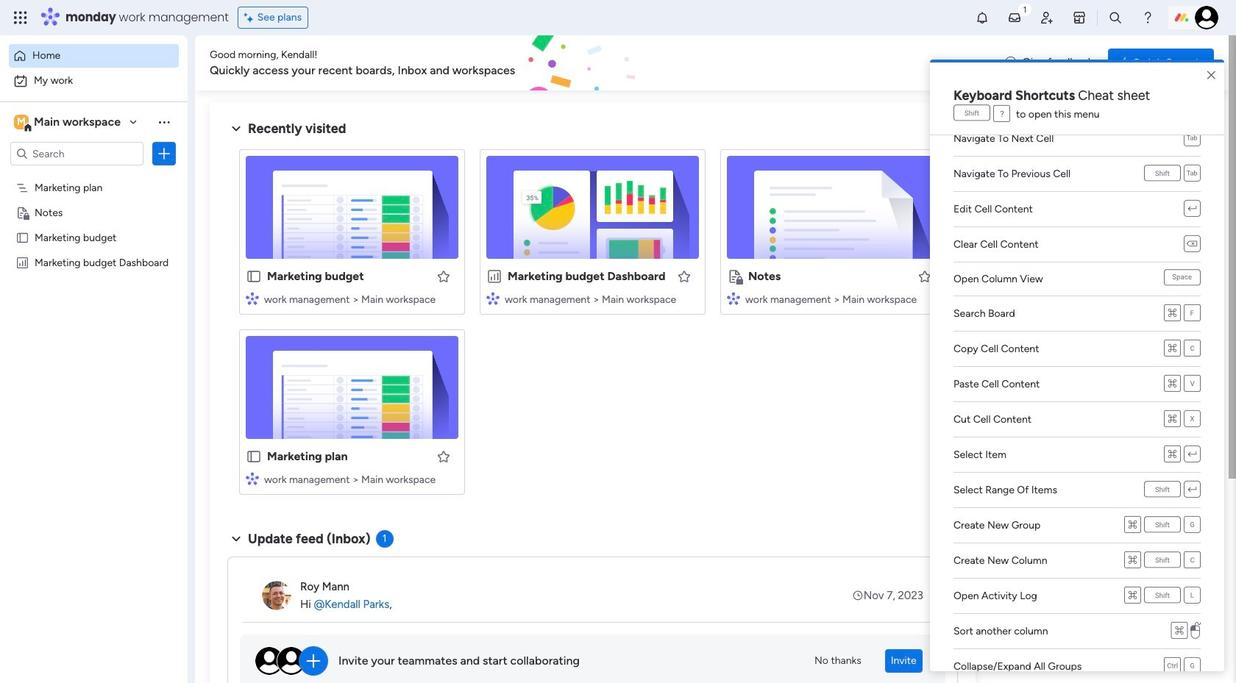 Task type: vqa. For each thing, say whether or not it's contained in the screenshot.
bottommost v2 shortcuts tab image
yes



Task type: locate. For each thing, give the bounding box(es) containing it.
2 vertical spatial v2 shortcuts command image
[[1125, 588, 1142, 605]]

0 vertical spatial option
[[9, 44, 179, 68]]

v2 shortcuts g image right "v2 shortcuts ctrl" "image"
[[1185, 659, 1201, 676]]

list box
[[0, 172, 188, 474]]

kendall parks image
[[1196, 6, 1219, 29]]

public dashboard image
[[15, 255, 29, 269]]

1 vertical spatial v2 shortcuts command image
[[1125, 553, 1142, 570]]

v2 shortcuts c image up v2 shortcuts v image
[[1185, 341, 1201, 358]]

0 vertical spatial v2 shortcuts enter image
[[1185, 201, 1201, 218]]

1 v2 shortcuts enter image from the top
[[1185, 201, 1201, 218]]

workspace image
[[14, 114, 29, 130]]

1 v2 shortcuts c image from the top
[[1185, 341, 1201, 358]]

v2 shortcuts c image
[[1185, 341, 1201, 358], [1185, 553, 1201, 570]]

1 vertical spatial v2 shortcuts c image
[[1185, 553, 1201, 570]]

1 vertical spatial v2 shortcuts enter image
[[1185, 447, 1201, 464]]

1 vertical spatial public board image
[[246, 269, 262, 285]]

close update feed (inbox) image
[[227, 531, 245, 548]]

add to favorites image for public dashboard image
[[677, 269, 692, 284]]

select product image
[[13, 10, 28, 25]]

update feed image
[[1008, 10, 1023, 25]]

search everything image
[[1109, 10, 1123, 25]]

v2 shortcuts g image
[[1185, 518, 1201, 534], [1185, 659, 1201, 676]]

v2 shortcuts enter image down v2 shortcuts tab image
[[1185, 201, 1201, 218]]

v2 shortcuts l image
[[1185, 588, 1201, 605]]

0 vertical spatial v2 shortcuts g image
[[1185, 518, 1201, 534]]

v2 shortcuts command image
[[1165, 412, 1182, 428], [1125, 553, 1142, 570], [1125, 588, 1142, 605]]

public board image
[[15, 230, 29, 244], [246, 269, 262, 285], [246, 449, 262, 465]]

v2 shortcuts command image for v2 shortcuts v image
[[1165, 376, 1182, 393]]

0 vertical spatial v2 shortcuts c image
[[1185, 341, 1201, 358]]

1 horizontal spatial private board image
[[727, 269, 744, 285]]

option
[[9, 44, 179, 68], [9, 69, 179, 93], [0, 174, 188, 177]]

0 vertical spatial public board image
[[15, 230, 29, 244]]

1 v2 shortcuts g image from the top
[[1185, 518, 1201, 534]]

v2 shortcuts enter image
[[1185, 201, 1201, 218], [1185, 447, 1201, 464]]

v2 shortcuts g image down v2 shortcuts enter image
[[1185, 518, 1201, 534]]

v2 shortcuts f image
[[1185, 306, 1201, 322]]

v2 shortcuts tab image
[[1185, 166, 1201, 183]]

v2 shortcuts command image
[[1165, 306, 1182, 322], [1165, 341, 1182, 358], [1165, 376, 1182, 393], [1165, 447, 1182, 464], [1125, 518, 1142, 534], [1172, 624, 1189, 641]]

2 v2 shortcuts enter image from the top
[[1185, 447, 1201, 464]]

0 horizontal spatial private board image
[[15, 205, 29, 219]]

0 vertical spatial private board image
[[15, 205, 29, 219]]

1 vertical spatial v2 shortcuts g image
[[1185, 659, 1201, 676]]

v2 shortcuts enter image down 'v2 shortcuts x' image
[[1185, 447, 1201, 464]]

private board image
[[15, 205, 29, 219], [727, 269, 744, 285]]

v2 shortcuts c image up v2 shortcuts l image
[[1185, 553, 1201, 570]]

add to favorites image
[[437, 269, 451, 284], [677, 269, 692, 284], [437, 449, 451, 464]]

v2 shortcuts ctrl image
[[1165, 659, 1182, 676]]

help center element
[[994, 422, 1215, 481]]

monday marketplace image
[[1073, 10, 1087, 25]]

v2 shortcuts command image for v2 shortcuts f "image" at the top of page
[[1165, 306, 1182, 322]]

public dashboard image
[[487, 269, 503, 285]]



Task type: describe. For each thing, give the bounding box(es) containing it.
v2 bolt switch image
[[1121, 55, 1129, 71]]

2 vertical spatial public board image
[[246, 449, 262, 465]]

v2 shortcuts tab image
[[1185, 130, 1201, 147]]

v2 shortcuts command image for the v2 left click icon
[[1172, 624, 1189, 641]]

2 v2 shortcuts g image from the top
[[1185, 659, 1201, 676]]

Search in workspace field
[[31, 145, 123, 162]]

add to favorites image for bottommost public board icon
[[437, 449, 451, 464]]

workspace options image
[[157, 115, 172, 129]]

2 v2 shortcuts c image from the top
[[1185, 553, 1201, 570]]

invite members image
[[1040, 10, 1055, 25]]

quick search results list box
[[227, 138, 959, 513]]

dapulse x slim image
[[1208, 68, 1216, 83]]

templates image image
[[1007, 111, 1201, 213]]

0 vertical spatial v2 shortcuts command image
[[1165, 412, 1182, 428]]

v2 shortcuts x image
[[1185, 412, 1201, 428]]

v2 shortcuts v image
[[1185, 376, 1201, 393]]

add to favorites image
[[918, 269, 933, 284]]

1 vertical spatial private board image
[[727, 269, 744, 285]]

getting started element
[[994, 352, 1215, 410]]

v2 user feedback image
[[1006, 55, 1017, 71]]

workspace selection element
[[14, 113, 123, 133]]

see plans image
[[244, 10, 257, 26]]

2 vertical spatial option
[[0, 174, 188, 177]]

1 image
[[1019, 1, 1032, 17]]

1 vertical spatial option
[[9, 69, 179, 93]]

close recently visited image
[[227, 120, 245, 138]]

v2 shortcuts question mark image
[[994, 106, 1011, 123]]

v2 left click image
[[1192, 624, 1201, 641]]

v2 shortcuts enter image
[[1185, 482, 1201, 499]]

options image
[[157, 147, 172, 161]]

notifications image
[[975, 10, 990, 25]]

v2 shortcuts command image for first v2 shortcuts enter icon from the bottom
[[1165, 447, 1182, 464]]

roy mann image
[[262, 582, 292, 611]]

add to favorites image for public board icon to the middle
[[437, 269, 451, 284]]

1 element
[[376, 531, 394, 548]]

v2 shortcuts backspace image
[[1185, 236, 1201, 253]]

help image
[[1141, 10, 1156, 25]]



